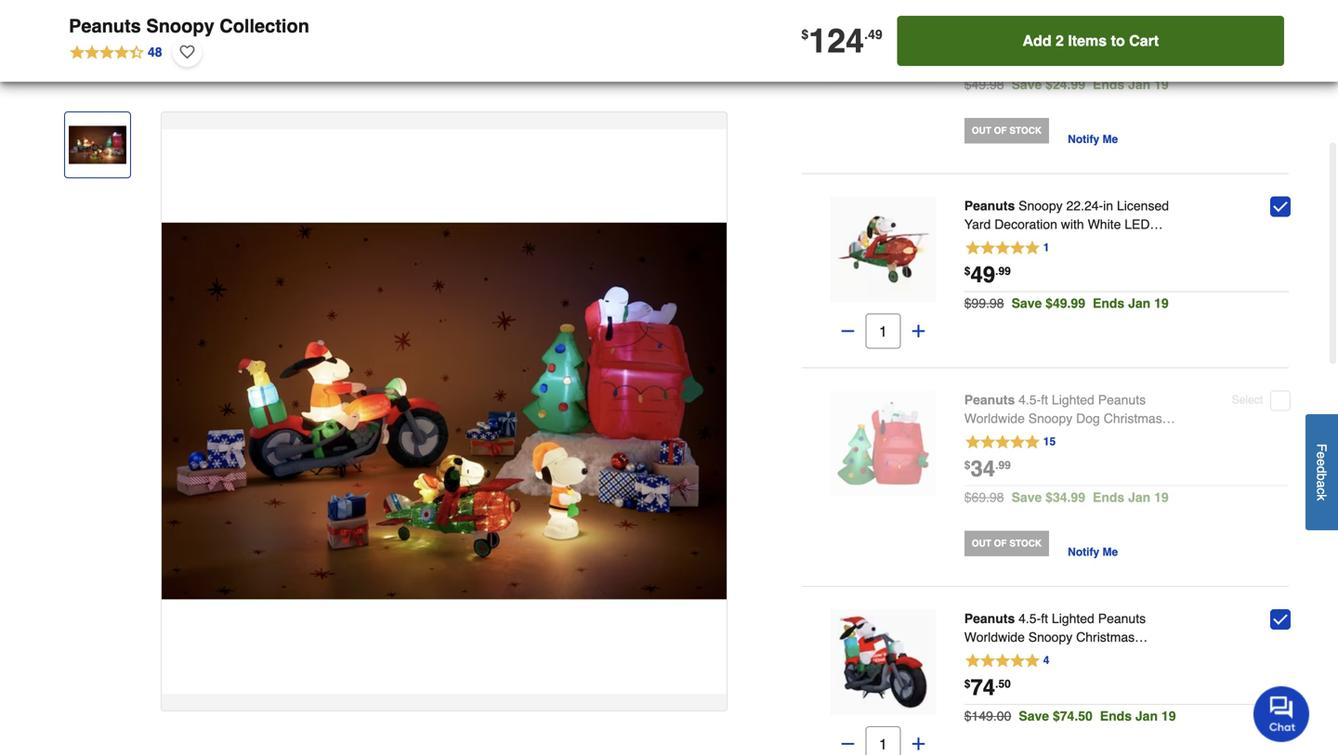 Task type: describe. For each thing, give the bounding box(es) containing it.
f
[[1315, 444, 1330, 452]]

save for 34
[[1012, 490, 1042, 505]]

. for 124
[[865, 27, 868, 42]]

. for 74
[[996, 678, 999, 691]]

save for 74
[[1019, 709, 1050, 724]]

f e e d b a c k
[[1315, 444, 1330, 501]]

licensed
[[1117, 198, 1170, 213]]

4.5-ft lighted peanuts worldwide snoopy dog christmas inflatable
[[965, 393, 1163, 445]]

4 stars image
[[965, 20, 1057, 40]]

124
[[809, 22, 865, 60]]

2
[[1056, 32, 1064, 49]]

$ 74 . 50
[[965, 675, 1011, 701]]

save for 24
[[1012, 77, 1042, 92]]

1 horizontal spatial 49
[[971, 262, 996, 288]]

5 stars image
[[965, 239, 1051, 258]]

2 e from the top
[[1315, 459, 1330, 466]]

$ 34 . 99
[[965, 456, 1011, 482]]

. for 34
[[996, 459, 999, 472]]

22.24-
[[1067, 198, 1104, 213]]

peanuts outdoor christmas decorations  - thumbnail image
[[69, 116, 126, 174]]

4
[[1044, 654, 1050, 667]]

$ for 49
[[965, 265, 971, 278]]

quickview image for 74
[[874, 654, 893, 672]]

out of stock notify me for 34
[[972, 539, 1118, 559]]

in
[[1104, 198, 1114, 213]]

peanuts outdoor christmas decorations image
[[162, 129, 727, 695]]

1
[[1044, 241, 1050, 254]]

$34.99
[[1046, 490, 1086, 505]]

peanuts inside 4.5-ft lighted peanuts worldwide snoopy christmas inflatable
[[1099, 612, 1146, 627]]

with
[[1061, 217, 1085, 232]]

. for 49
[[996, 265, 999, 278]]

$49.99
[[1046, 296, 1086, 311]]

stepper number input field with increment and decrement buttons number field for 74
[[866, 727, 901, 756]]

19 for 34
[[1155, 490, 1169, 505]]

worldwide for 74
[[965, 630, 1025, 645]]

snoopy inside 4.5-ft lighted peanuts worldwide snoopy christmas inflatable
[[1029, 630, 1073, 645]]

4.4 stars image
[[69, 42, 163, 62]]

24
[[971, 43, 996, 69]]

ft for 74
[[1041, 612, 1049, 627]]

snoopy 22.24-in licensed yard decoration with white led lights
[[965, 198, 1170, 251]]

stock for 34
[[1010, 539, 1042, 549]]

f e e d b a c k button
[[1306, 414, 1339, 531]]

4.8 stars image
[[965, 653, 1051, 672]]

19 for 49
[[1155, 296, 1169, 311]]

items
[[1069, 32, 1107, 49]]

1 e from the top
[[1315, 452, 1330, 459]]

50
[[999, 678, 1011, 691]]

34
[[971, 456, 996, 482]]

$24.99
[[1046, 77, 1086, 92]]

d
[[1315, 466, 1330, 474]]

$74.50
[[1053, 709, 1093, 724]]

lighted for 74
[[1052, 612, 1095, 627]]

b
[[1315, 474, 1330, 481]]

out for 34
[[972, 539, 992, 549]]

of for 24
[[994, 126, 1007, 136]]

. for 24
[[996, 46, 999, 59]]

$ for 24
[[965, 46, 971, 59]]

dog
[[1077, 411, 1101, 426]]

k
[[1315, 495, 1330, 501]]

inflatable inside 4.5-ft lighted peanuts worldwide snoopy christmas inflatable
[[965, 649, 1018, 664]]

$99.98
[[965, 296, 1005, 311]]

snoopy inside 4.5-ft lighted peanuts worldwide snoopy dog christmas inflatable
[[1029, 411, 1073, 426]]

plus image
[[910, 735, 928, 754]]

$99.98 save $49.99 ends jan 19
[[965, 296, 1169, 311]]

snoopy inside snoopy 22.24-in licensed yard decoration with white led lights
[[1019, 198, 1063, 213]]

save for 49
[[1012, 296, 1042, 311]]



Task type: locate. For each thing, give the bounding box(es) containing it.
worldwide up 4.9 stars image at right bottom
[[965, 411, 1025, 426]]

out down $49.98
[[972, 126, 992, 136]]

0 vertical spatial stock
[[1010, 126, 1042, 136]]

99 right 34
[[999, 459, 1011, 472]]

select
[[1232, 394, 1263, 407]]

. inside '$ 49 . 99'
[[996, 265, 999, 278]]

2 worldwide from the top
[[965, 630, 1025, 645]]

1 vertical spatial lighted
[[1052, 612, 1095, 627]]

add
[[1023, 32, 1052, 49]]

worldwide for 34
[[965, 411, 1025, 426]]

99 for 24
[[999, 46, 1011, 59]]

2 of from the top
[[994, 539, 1007, 549]]

notify down $69.98 save $34.99 ends jan 19
[[1068, 546, 1100, 559]]

e
[[1315, 452, 1330, 459], [1315, 459, 1330, 466]]

$ 49 . 99
[[965, 262, 1011, 288]]

$49.98
[[965, 77, 1005, 92]]

$ inside $ 34 . 99
[[965, 459, 971, 472]]

$ inside $ 74 . 50
[[965, 678, 971, 691]]

ends right $49.99
[[1093, 296, 1125, 311]]

worldwide inside 4.5-ft lighted peanuts worldwide snoopy dog christmas inflatable
[[965, 411, 1025, 426]]

jan right $74.50
[[1136, 709, 1158, 724]]

99
[[999, 46, 1011, 59], [999, 265, 1011, 278], [999, 459, 1011, 472]]

1 vertical spatial worldwide
[[965, 630, 1025, 645]]

4.5- inside 4.5-ft lighted peanuts worldwide snoopy christmas inflatable
[[1019, 612, 1041, 627]]

0 vertical spatial inflatable
[[965, 430, 1018, 445]]

lighted for 34
[[1052, 393, 1095, 408]]

quickview image
[[874, 240, 893, 259]]

minus image for 49
[[839, 322, 858, 341]]

4.9 stars image
[[965, 434, 1057, 453]]

ft for 34
[[1041, 393, 1049, 408]]

me for 34
[[1103, 546, 1118, 559]]

0 horizontal spatial 49
[[868, 27, 883, 42]]

1 ft from the top
[[1041, 393, 1049, 408]]

19 for 74
[[1162, 709, 1176, 724]]

$ for 74
[[965, 678, 971, 691]]

save left $74.50
[[1019, 709, 1050, 724]]

0 vertical spatial quickview image
[[874, 435, 893, 453]]

2 inflatable from the top
[[965, 649, 1018, 664]]

e up b
[[1315, 459, 1330, 466]]

of
[[994, 126, 1007, 136], [994, 539, 1007, 549]]

1 stock from the top
[[1010, 126, 1042, 136]]

snoopy
[[146, 15, 214, 37], [1019, 198, 1063, 213], [1029, 411, 1073, 426], [1029, 630, 1073, 645]]

stock down $69.98 save $34.99 ends jan 19
[[1010, 539, 1042, 549]]

0 vertical spatial stepper number input field with increment and decrement buttons number field
[[866, 314, 901, 349]]

0 vertical spatial out of stock notify me
[[972, 126, 1118, 146]]

snoopy up 4
[[1029, 630, 1073, 645]]

peanuts snoopy collection
[[69, 15, 310, 37]]

1 me from the top
[[1103, 133, 1118, 146]]

stepper number input field with increment and decrement buttons number field for 49
[[866, 314, 901, 349]]

christmas
[[1104, 411, 1163, 426], [1077, 630, 1135, 645]]

of down $49.98
[[994, 126, 1007, 136]]

48 button
[[69, 37, 163, 67]]

ends
[[1093, 77, 1125, 92], [1093, 296, 1125, 311], [1093, 490, 1125, 505], [1100, 709, 1132, 724]]

2 me from the top
[[1103, 546, 1118, 559]]

christmas up $74.50
[[1077, 630, 1135, 645]]

0 vertical spatial worldwide
[[965, 411, 1025, 426]]

christmas inside 4.5-ft lighted peanuts worldwide snoopy christmas inflatable
[[1077, 630, 1135, 645]]

jan for 49
[[1129, 296, 1151, 311]]

. inside $ 74 . 50
[[996, 678, 999, 691]]

99 for 49
[[999, 265, 1011, 278]]

1 vertical spatial minus image
[[839, 735, 858, 754]]

1 vertical spatial out of stock notify me
[[972, 539, 1118, 559]]

save left $24.99
[[1012, 77, 1042, 92]]

48
[[148, 44, 162, 59]]

49 right 124
[[868, 27, 883, 42]]

minus image left plus image
[[839, 735, 858, 754]]

lighted inside 4.5-ft lighted peanuts worldwide snoopy christmas inflatable
[[1052, 612, 1095, 627]]

jan right $49.99
[[1129, 296, 1151, 311]]

2 notify from the top
[[1068, 546, 1100, 559]]

1 of from the top
[[994, 126, 1007, 136]]

led
[[1125, 217, 1150, 232]]

snoopy up heart outline icon
[[146, 15, 214, 37]]

1 vertical spatial of
[[994, 539, 1007, 549]]

minus image left plus icon
[[839, 322, 858, 341]]

1 minus image from the top
[[839, 322, 858, 341]]

0 vertical spatial christmas
[[1104, 411, 1163, 426]]

2 lighted from the top
[[1052, 612, 1095, 627]]

out of stock notify me down $24.99
[[972, 126, 1118, 146]]

0 vertical spatial 4.5-
[[1019, 393, 1041, 408]]

1 vertical spatial 49
[[971, 262, 996, 288]]

2 quickview image from the top
[[874, 654, 893, 672]]

lights
[[965, 236, 999, 251]]

jan for 74
[[1136, 709, 1158, 724]]

1 inflatable from the top
[[965, 430, 1018, 445]]

snoopy up decoration
[[1019, 198, 1063, 213]]

1 quickview image from the top
[[874, 435, 893, 453]]

1 out from the top
[[972, 126, 992, 136]]

19 for 24
[[1155, 77, 1169, 92]]

.
[[865, 27, 868, 42], [996, 46, 999, 59], [996, 265, 999, 278], [996, 459, 999, 472], [996, 678, 999, 691]]

. inside $ 34 . 99
[[996, 459, 999, 472]]

$69.98
[[965, 490, 1005, 505]]

ends for 34
[[1093, 490, 1125, 505]]

peanuts
[[69, 15, 141, 37], [965, 198, 1015, 213], [965, 393, 1015, 408], [1099, 393, 1146, 408], [965, 612, 1015, 627], [1099, 612, 1146, 627]]

inflatable inside 4.5-ft lighted peanuts worldwide snoopy dog christmas inflatable
[[965, 430, 1018, 445]]

jan right $34.99 at right
[[1129, 490, 1151, 505]]

4.5- inside 4.5-ft lighted peanuts worldwide snoopy dog christmas inflatable
[[1019, 393, 1041, 408]]

$149.00 save $74.50 ends jan 19
[[965, 709, 1176, 724]]

snoopy up 15
[[1029, 411, 1073, 426]]

worldwide up the 4.8 stars image
[[965, 630, 1025, 645]]

2 vertical spatial 99
[[999, 459, 1011, 472]]

1 99 from the top
[[999, 46, 1011, 59]]

4.5-
[[1019, 393, 1041, 408], [1019, 612, 1041, 627]]

74
[[971, 675, 996, 701]]

99 inside $ 34 . 99
[[999, 459, 1011, 472]]

minus image for 74
[[839, 735, 858, 754]]

save left $34.99 at right
[[1012, 490, 1042, 505]]

out of stock notify me for 24
[[972, 126, 1118, 146]]

99 for 34
[[999, 459, 1011, 472]]

inflatable
[[965, 430, 1018, 445], [965, 649, 1018, 664]]

of for 34
[[994, 539, 1007, 549]]

1 vertical spatial ft
[[1041, 612, 1049, 627]]

1 vertical spatial stepper number input field with increment and decrement buttons number field
[[866, 727, 901, 756]]

stock
[[1010, 126, 1042, 136], [1010, 539, 1042, 549]]

inflatable up 50
[[965, 649, 1018, 664]]

minus image
[[839, 322, 858, 341], [839, 735, 858, 754]]

1 vertical spatial christmas
[[1077, 630, 1135, 645]]

99 down 5 stars image
[[999, 265, 1011, 278]]

c
[[1315, 488, 1330, 495]]

jan for 34
[[1129, 490, 1151, 505]]

0 vertical spatial 49
[[868, 27, 883, 42]]

christmas inside 4.5-ft lighted peanuts worldwide snoopy dog christmas inflatable
[[1104, 411, 1163, 426]]

add 2 items to cart
[[1023, 32, 1159, 49]]

add 2 items to cart button
[[898, 16, 1285, 66]]

1 vertical spatial 99
[[999, 265, 1011, 278]]

notify for 34
[[1068, 546, 1100, 559]]

out of stock notify me down $34.99 at right
[[972, 539, 1118, 559]]

yard
[[965, 217, 991, 232]]

Stepper number input field with increment and decrement buttons number field
[[866, 314, 901, 349], [866, 727, 901, 756]]

2 out of stock notify me from the top
[[972, 539, 1118, 559]]

3 99 from the top
[[999, 459, 1011, 472]]

$ 24 . 99
[[965, 43, 1011, 69]]

plus image
[[910, 322, 928, 341]]

ends right $34.99 at right
[[1093, 490, 1125, 505]]

4.5- for 74
[[1019, 612, 1041, 627]]

lighted inside 4.5-ft lighted peanuts worldwide snoopy dog christmas inflatable
[[1052, 393, 1095, 408]]

worldwide
[[965, 411, 1025, 426], [965, 630, 1025, 645]]

stock down $49.98 save $24.99 ends jan 19
[[1010, 126, 1042, 136]]

49 up $99.98
[[971, 262, 996, 288]]

of down $69.98
[[994, 539, 1007, 549]]

worldwide inside 4.5-ft lighted peanuts worldwide snoopy christmas inflatable
[[965, 630, 1025, 645]]

notify down $49.98 save $24.99 ends jan 19
[[1068, 133, 1100, 146]]

0 vertical spatial notify
[[1068, 133, 1100, 146]]

$ for 124
[[802, 27, 809, 42]]

1 vertical spatial out
[[972, 539, 992, 549]]

1 vertical spatial 4.5-
[[1019, 612, 1041, 627]]

4.5-ft lighted peanuts worldwide snoopy christmas inflatable
[[965, 612, 1146, 664]]

$69.98 save $34.99 ends jan 19
[[965, 490, 1169, 505]]

me up in
[[1103, 133, 1118, 146]]

1 vertical spatial quickview image
[[874, 654, 893, 672]]

ends for 49
[[1093, 296, 1125, 311]]

heart outline image
[[180, 42, 195, 62]]

$
[[802, 27, 809, 42], [965, 46, 971, 59], [965, 265, 971, 278], [965, 459, 971, 472], [965, 678, 971, 691]]

decoration
[[995, 217, 1058, 232]]

collection
[[220, 15, 310, 37]]

cart
[[1130, 32, 1159, 49]]

4.5- up 4.9 stars image at right bottom
[[1019, 393, 1041, 408]]

15
[[1044, 436, 1056, 449]]

4.5- for 34
[[1019, 393, 1041, 408]]

ends right $74.50
[[1100, 709, 1132, 724]]

save
[[1012, 77, 1042, 92], [1012, 296, 1042, 311], [1012, 490, 1042, 505], [1019, 709, 1050, 724]]

49 inside "$ 124 . 49"
[[868, 27, 883, 42]]

$ inside "$ 124 . 49"
[[802, 27, 809, 42]]

lighted
[[1052, 393, 1095, 408], [1052, 612, 1095, 627]]

$ 124 . 49
[[802, 22, 883, 60]]

inflatable up $ 34 . 99
[[965, 430, 1018, 445]]

stepper number input field with increment and decrement buttons number field left plus image
[[866, 727, 901, 756]]

1 notify from the top
[[1068, 133, 1100, 146]]

jan for 24
[[1129, 77, 1151, 92]]

28
[[1044, 22, 1056, 35]]

ends for 74
[[1100, 709, 1132, 724]]

peanuts inside 4.5-ft lighted peanuts worldwide snoopy dog christmas inflatable
[[1099, 393, 1146, 408]]

$ for 34
[[965, 459, 971, 472]]

0 vertical spatial 99
[[999, 46, 1011, 59]]

stepper number input field with increment and decrement buttons number field left plus icon
[[866, 314, 901, 349]]

0 vertical spatial of
[[994, 126, 1007, 136]]

1 vertical spatial inflatable
[[965, 649, 1018, 664]]

0 vertical spatial lighted
[[1052, 393, 1095, 408]]

notify
[[1068, 133, 1100, 146], [1068, 546, 1100, 559]]

$ inside '$ 49 . 99'
[[965, 265, 971, 278]]

0 vertical spatial ft
[[1041, 393, 1049, 408]]

chat invite button image
[[1254, 686, 1311, 743]]

quickview image
[[874, 435, 893, 453], [874, 654, 893, 672]]

1 out of stock notify me from the top
[[972, 126, 1118, 146]]

2 stepper number input field with increment and decrement buttons number field from the top
[[866, 727, 901, 756]]

99 right 24
[[999, 46, 1011, 59]]

me down $69.98 save $34.99 ends jan 19
[[1103, 546, 1118, 559]]

19
[[1155, 77, 1169, 92], [1155, 296, 1169, 311], [1155, 490, 1169, 505], [1162, 709, 1176, 724]]

99 inside '$ 49 . 99'
[[999, 265, 1011, 278]]

ft inside 4.5-ft lighted peanuts worldwide snoopy christmas inflatable
[[1041, 612, 1049, 627]]

2 99 from the top
[[999, 265, 1011, 278]]

. inside $ 24 . 99
[[996, 46, 999, 59]]

49
[[868, 27, 883, 42], [971, 262, 996, 288]]

to
[[1111, 32, 1126, 49]]

2 minus image from the top
[[839, 735, 858, 754]]

2 4.5- from the top
[[1019, 612, 1041, 627]]

notify for 24
[[1068, 133, 1100, 146]]

out of stock notify me
[[972, 126, 1118, 146], [972, 539, 1118, 559]]

4.5- up the 4.8 stars image
[[1019, 612, 1041, 627]]

2 out from the top
[[972, 539, 992, 549]]

2 stock from the top
[[1010, 539, 1042, 549]]

out
[[972, 126, 992, 136], [972, 539, 992, 549]]

stock for 24
[[1010, 126, 1042, 136]]

me
[[1103, 133, 1118, 146], [1103, 546, 1118, 559]]

2 ft from the top
[[1041, 612, 1049, 627]]

ends for 24
[[1093, 77, 1125, 92]]

1 vertical spatial me
[[1103, 546, 1118, 559]]

$49.98 save $24.99 ends jan 19
[[965, 77, 1169, 92]]

out for 24
[[972, 126, 992, 136]]

$149.00
[[965, 709, 1012, 724]]

0 vertical spatial me
[[1103, 133, 1118, 146]]

a
[[1315, 481, 1330, 488]]

1 worldwide from the top
[[965, 411, 1025, 426]]

1 stepper number input field with increment and decrement buttons number field from the top
[[866, 314, 901, 349]]

1 vertical spatial stock
[[1010, 539, 1042, 549]]

1 lighted from the top
[[1052, 393, 1095, 408]]

ft up 4
[[1041, 612, 1049, 627]]

jan
[[1129, 77, 1151, 92], [1129, 296, 1151, 311], [1129, 490, 1151, 505], [1136, 709, 1158, 724]]

ft inside 4.5-ft lighted peanuts worldwide snoopy dog christmas inflatable
[[1041, 393, 1049, 408]]

jan down cart
[[1129, 77, 1151, 92]]

me for 24
[[1103, 133, 1118, 146]]

quickview image for 34
[[874, 435, 893, 453]]

white
[[1088, 217, 1121, 232]]

0 vertical spatial minus image
[[839, 322, 858, 341]]

save left $49.99
[[1012, 296, 1042, 311]]

ft up 15
[[1041, 393, 1049, 408]]

$ inside $ 24 . 99
[[965, 46, 971, 59]]

ft
[[1041, 393, 1049, 408], [1041, 612, 1049, 627]]

out down $69.98
[[972, 539, 992, 549]]

. inside "$ 124 . 49"
[[865, 27, 868, 42]]

e up the 'd'
[[1315, 452, 1330, 459]]

1 vertical spatial notify
[[1068, 546, 1100, 559]]

christmas right dog
[[1104, 411, 1163, 426]]

0 vertical spatial out
[[972, 126, 992, 136]]

99 inside $ 24 . 99
[[999, 46, 1011, 59]]

1 4.5- from the top
[[1019, 393, 1041, 408]]

ends right $24.99
[[1093, 77, 1125, 92]]



Task type: vqa. For each thing, say whether or not it's contained in the screenshot.
for
no



